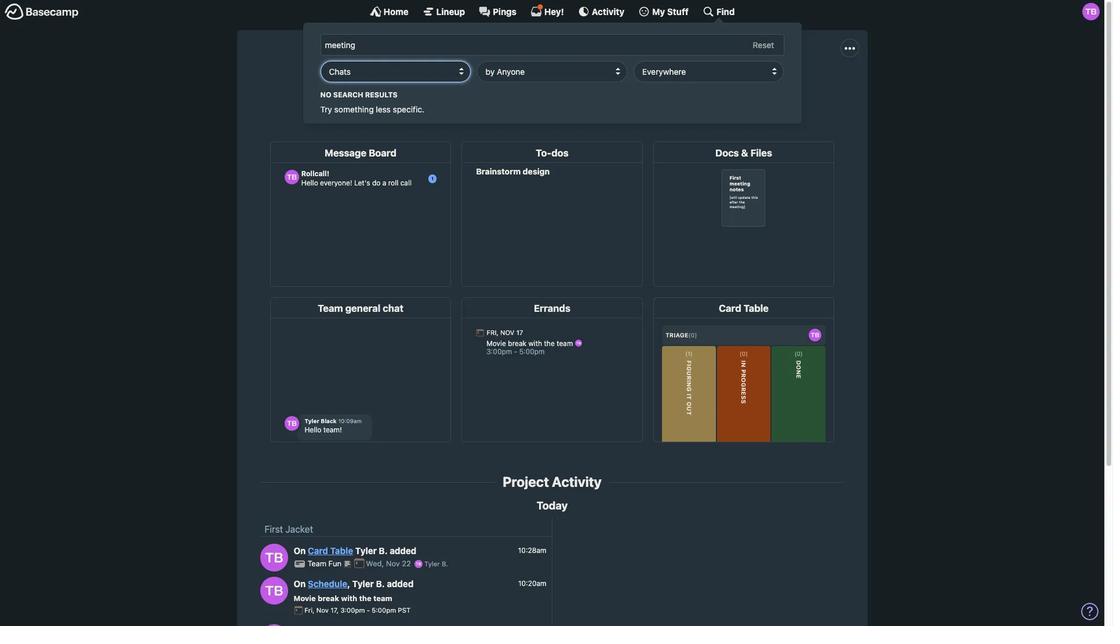 Task type: locate. For each thing, give the bounding box(es) containing it.
activity
[[592, 6, 625, 17], [552, 474, 602, 490]]

tyler black image down first jacket
[[260, 544, 288, 572]]

let's
[[339, 80, 359, 90]]

jacket up card
[[286, 525, 313, 535]]

team
[[308, 559, 327, 569]]

b. right 22
[[442, 560, 448, 568]]

on left card
[[294, 546, 306, 556]]

0 vertical spatial jacket
[[545, 53, 603, 75]]

1 vertical spatial jacket
[[286, 525, 313, 535]]

my stuff button
[[639, 6, 689, 17]]

0 vertical spatial tyler black image
[[1083, 3, 1100, 20]]

on up movie at the bottom left of page
[[294, 579, 306, 589]]

b. for tyler b. added
[[379, 546, 388, 556]]

break
[[318, 594, 339, 603]]

jacket
[[426, 80, 451, 90]]

colors! right lot
[[738, 80, 766, 90]]

1 vertical spatial nov
[[317, 607, 329, 614]]

a
[[699, 80, 705, 90]]

b.
[[379, 546, 388, 556], [442, 560, 448, 568], [376, 579, 385, 589]]

table
[[330, 546, 353, 556]]

results
[[365, 90, 398, 99]]

0 vertical spatial on
[[294, 546, 306, 556]]

the left company!
[[464, 80, 477, 90]]

10:20am
[[518, 579, 547, 588]]

2 vertical spatial b.
[[376, 579, 385, 589]]

project activity
[[503, 474, 602, 490]]

the inside movie break with the team fri, nov 17, 3:00pm -     5:00pm pst
[[359, 594, 372, 603]]

1 horizontal spatial of
[[727, 80, 735, 90]]

colors! left a
[[668, 80, 696, 90]]

tyler black image
[[1083, 3, 1100, 20], [415, 560, 423, 568]]

1 horizontal spatial and
[[650, 80, 665, 90]]

my stuff
[[653, 6, 689, 17]]

,
[[347, 579, 350, 589]]

1 horizontal spatial tyler black image
[[1083, 3, 1100, 20]]

2 tyler black image from the top
[[260, 577, 288, 605]]

b. up the wed, nov 22
[[379, 546, 388, 556]]

nov left 22
[[386, 559, 400, 569]]

-
[[367, 607, 370, 614]]

of
[[453, 80, 461, 90], [727, 80, 735, 90]]

fri,
[[305, 607, 315, 614]]

jacket up thinking on the top of page
[[545, 53, 603, 75]]

lineup link
[[423, 6, 465, 17]]

1 horizontal spatial first
[[502, 53, 541, 75]]

tyler black image left movie at the bottom left of page
[[260, 577, 288, 605]]

and
[[606, 80, 621, 90], [650, 80, 665, 90]]

tyler b.
[[423, 560, 448, 568]]

1 horizontal spatial colors!
[[738, 80, 766, 90]]

jacket for first jacket let's create the first jacket of the company! i am thinking rabits and strips and colors! a lot of colors!
[[545, 53, 603, 75]]

0 vertical spatial first
[[502, 53, 541, 75]]

tyler for tyler b. added
[[355, 546, 377, 556]]

nov
[[386, 559, 400, 569], [317, 607, 329, 614]]

17,
[[331, 607, 339, 614]]

the left first
[[391, 80, 404, 90]]

2 vertical spatial tyler
[[352, 579, 374, 589]]

tyler up wed,
[[355, 546, 377, 556]]

10:28am
[[518, 546, 547, 555]]

and right "strips"
[[650, 80, 665, 90]]

of right jacket
[[453, 80, 461, 90]]

pst
[[398, 607, 411, 614]]

something
[[334, 104, 374, 114]]

tyler right 22
[[425, 560, 440, 568]]

0 horizontal spatial first
[[265, 525, 283, 535]]

1 vertical spatial first
[[265, 525, 283, 535]]

0 horizontal spatial nov
[[317, 607, 329, 614]]

1 horizontal spatial jacket
[[545, 53, 603, 75]]

1 vertical spatial tyler black image
[[260, 577, 288, 605]]

1 horizontal spatial nov
[[386, 559, 400, 569]]

added down 22
[[387, 579, 414, 589]]

5:00pm
[[372, 607, 396, 614]]

find
[[717, 6, 735, 17]]

0 horizontal spatial the
[[359, 594, 372, 603]]

specific.
[[393, 104, 425, 114]]

colors!
[[668, 80, 696, 90], [738, 80, 766, 90]]

1 tyler black image from the top
[[260, 544, 288, 572]]

tyler black image inside main element
[[1083, 3, 1100, 20]]

0 horizontal spatial colors!
[[668, 80, 696, 90]]

None reset field
[[747, 38, 780, 53]]

first for first jacket
[[265, 525, 283, 535]]

nov left 17,
[[317, 607, 329, 614]]

the
[[391, 80, 404, 90], [464, 80, 477, 90], [359, 594, 372, 603]]

1 vertical spatial tyler black image
[[415, 560, 423, 568]]

tyler
[[355, 546, 377, 556], [425, 560, 440, 568], [352, 579, 374, 589]]

of right lot
[[727, 80, 735, 90]]

1 vertical spatial on
[[294, 579, 306, 589]]

activity left my
[[592, 6, 625, 17]]

first
[[502, 53, 541, 75], [265, 525, 283, 535]]

people on this project element
[[576, 92, 609, 128]]

2 on from the top
[[294, 579, 306, 589]]

and left "strips"
[[606, 80, 621, 90]]

on for on card table tyler b. added
[[294, 546, 306, 556]]

jacket
[[545, 53, 603, 75], [286, 525, 313, 535]]

0 horizontal spatial of
[[453, 80, 461, 90]]

2 colors! from the left
[[738, 80, 766, 90]]

tyler black image
[[260, 544, 288, 572], [260, 577, 288, 605]]

0 horizontal spatial jacket
[[286, 525, 313, 535]]

first for first jacket let's create the first jacket of the company! i am thinking rabits and strips and colors! a lot of colors!
[[502, 53, 541, 75]]

i
[[524, 80, 526, 90]]

added up 22
[[390, 546, 417, 556]]

0 vertical spatial activity
[[592, 6, 625, 17]]

b. up team
[[376, 579, 385, 589]]

jacket inside the first jacket let's create the first jacket of the company! i am thinking rabits and strips and colors! a lot of colors!
[[545, 53, 603, 75]]

22
[[402, 559, 411, 569]]

0 vertical spatial tyler black image
[[260, 544, 288, 572]]

nov inside movie break with the team fri, nov 17, 3:00pm -     5:00pm pst
[[317, 607, 329, 614]]

the up -
[[359, 594, 372, 603]]

none reset field inside main element
[[747, 38, 780, 53]]

tyler right ,
[[352, 579, 374, 589]]

0 vertical spatial b.
[[379, 546, 388, 556]]

tyler for ,       tyler b. added
[[352, 579, 374, 589]]

hey!
[[545, 6, 564, 17]]

0 vertical spatial nov
[[386, 559, 400, 569]]

added
[[390, 546, 417, 556], [387, 579, 414, 589]]

0 horizontal spatial and
[[606, 80, 621, 90]]

1 horizontal spatial the
[[391, 80, 404, 90]]

3:00pm
[[341, 607, 365, 614]]

first inside the first jacket let's create the first jacket of the company! i am thinking rabits and strips and colors! a lot of colors!
[[502, 53, 541, 75]]

1 vertical spatial added
[[387, 579, 414, 589]]

first jacket link
[[265, 525, 313, 535]]

0 vertical spatial added
[[390, 546, 417, 556]]

activity up today
[[552, 474, 602, 490]]

0 vertical spatial tyler
[[355, 546, 377, 556]]

rabits
[[579, 80, 603, 90]]

on
[[294, 546, 306, 556], [294, 579, 306, 589]]

1 on from the top
[[294, 546, 306, 556]]

no
[[320, 90, 331, 99]]

try something less specific. alert
[[320, 90, 784, 115]]

first jacket
[[265, 525, 313, 535]]



Task type: describe. For each thing, give the bounding box(es) containing it.
pings
[[493, 6, 517, 17]]

less
[[376, 104, 391, 114]]

today
[[537, 499, 568, 512]]

home link
[[370, 6, 409, 17]]

activity link
[[578, 6, 625, 17]]

card
[[308, 546, 328, 556]]

fun
[[329, 559, 342, 569]]

create
[[362, 80, 388, 90]]

find button
[[703, 6, 735, 17]]

am
[[528, 80, 541, 90]]

added for tyler b. added
[[390, 546, 417, 556]]

wed, nov 22
[[366, 559, 413, 569]]

first
[[407, 80, 423, 90]]

strips
[[624, 80, 647, 90]]

no search results try something less specific.
[[320, 90, 425, 114]]

1 colors! from the left
[[668, 80, 696, 90]]

card table link
[[308, 546, 353, 556]]

on card table tyler b. added
[[294, 546, 417, 556]]

with
[[341, 594, 357, 603]]

movie break with the team link
[[294, 594, 392, 603]]

1 vertical spatial tyler
[[425, 560, 440, 568]]

b. for ,       tyler b. added
[[376, 579, 385, 589]]

main element
[[0, 0, 1105, 123]]

switch accounts image
[[5, 3, 79, 21]]

movie break with the team fri, nov 17, 3:00pm -     5:00pm pst
[[294, 594, 411, 614]]

schedule
[[308, 579, 347, 589]]

project
[[503, 474, 549, 490]]

jacket for first jacket
[[286, 525, 313, 535]]

team
[[374, 594, 392, 603]]

1 vertical spatial activity
[[552, 474, 602, 490]]

search
[[333, 90, 363, 99]]

added for ,       tyler b. added
[[387, 579, 414, 589]]

movie
[[294, 594, 316, 603]]

1 and from the left
[[606, 80, 621, 90]]

1 vertical spatial b.
[[442, 560, 448, 568]]

on for on schedule ,       tyler b. added
[[294, 579, 306, 589]]

stuff
[[667, 6, 689, 17]]

10:20am element
[[518, 579, 547, 588]]

lineup
[[437, 6, 465, 17]]

thinking
[[544, 80, 577, 90]]

2 and from the left
[[650, 80, 665, 90]]

pings button
[[479, 6, 517, 17]]

team fun
[[308, 559, 344, 569]]

schedule link
[[308, 579, 347, 589]]

company!
[[480, 80, 521, 90]]

Search for… search field
[[320, 34, 784, 56]]

home
[[384, 6, 409, 17]]

0 horizontal spatial tyler black image
[[415, 560, 423, 568]]

my
[[653, 6, 665, 17]]

1 of from the left
[[453, 80, 461, 90]]

on schedule ,       tyler b. added
[[294, 579, 414, 589]]

first jacket let's create the first jacket of the company! i am thinking rabits and strips and colors! a lot of colors!
[[339, 53, 766, 90]]

2 of from the left
[[727, 80, 735, 90]]

lot
[[707, 80, 724, 90]]

tyler black image for on card table tyler b. added
[[260, 544, 288, 572]]

tyler black image for on schedule ,       tyler b. added
[[260, 577, 288, 605]]

activity inside main element
[[592, 6, 625, 17]]

hey! button
[[531, 4, 564, 17]]

10:28am element
[[518, 546, 547, 555]]

2 horizontal spatial the
[[464, 80, 477, 90]]

wed,
[[366, 559, 384, 569]]

try
[[320, 104, 332, 114]]



Task type: vqa. For each thing, say whether or not it's contained in the screenshot.
the No
yes



